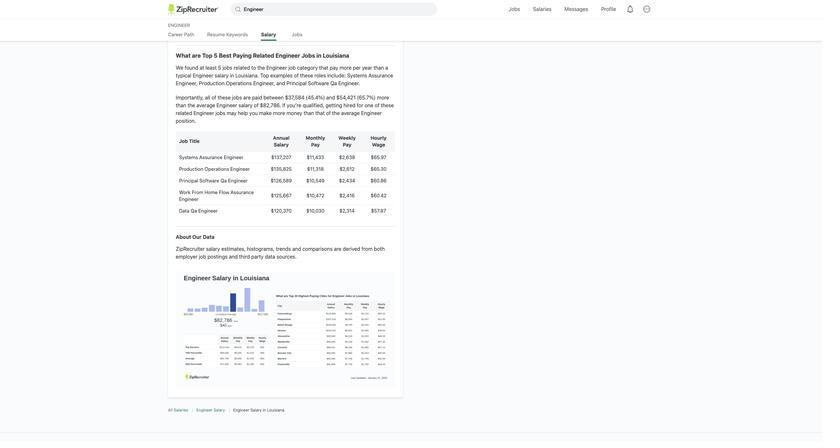Task type: describe. For each thing, give the bounding box(es) containing it.
our
[[192, 234, 202, 240]]

for
[[357, 102, 364, 108]]

(65.7%)
[[357, 95, 376, 101]]

estimates,
[[222, 246, 246, 252]]

1 vertical spatial operations
[[205, 166, 229, 172]]

importantly,
[[176, 95, 204, 101]]

histograms,
[[247, 246, 275, 252]]

resume
[[207, 31, 225, 37]]

engineer.
[[339, 80, 360, 86]]

louisiana.
[[236, 73, 259, 78]]

that inside importantly, all of these jobs are paid between $37,584 (45.4%) and $54,421 (65.7%) more than the average engineer salary of $82,786. if you're qualified, getting hired for one of these related engineer jobs may help you make more money than that of the average engineer position.
[[316, 110, 325, 116]]

salary link
[[261, 31, 277, 40]]

operations inside we found at least 5 jobs related to the engineer job category that pay more per year than a typical engineer salary in louisiana. top examples of these roles include: systems assurance engineer, production operations engineer, and principal software qa engineer.
[[226, 80, 252, 86]]

employer
[[176, 254, 198, 260]]

from
[[192, 189, 203, 195]]

$135,825
[[271, 166, 292, 172]]

hourly
[[371, 135, 387, 141]]

found
[[185, 65, 198, 71]]

are inside importantly, all of these jobs are paid between $37,584 (45.4%) and $54,421 (65.7%) more than the average engineer salary of $82,786. if you're qualified, getting hired for one of these related engineer jobs may help you make more money than that of the average engineer position.
[[243, 95, 251, 101]]

what
[[176, 52, 191, 59]]

roles
[[315, 73, 326, 78]]

paying
[[233, 52, 252, 59]]

0 horizontal spatial software
[[200, 178, 219, 184]]

all
[[168, 408, 173, 413]]

2 vertical spatial more
[[273, 110, 285, 116]]

pay
[[330, 65, 338, 71]]

5 inside we found at least 5 jobs related to the engineer job category that pay more per year than a typical engineer salary in louisiana. top examples of these roles include: systems assurance engineer, production operations engineer, and principal software qa engineer.
[[218, 65, 221, 71]]

weekly
[[339, 135, 356, 141]]

per
[[353, 65, 361, 71]]

ziprecruiter
[[176, 246, 205, 252]]

postings
[[208, 254, 228, 260]]

job inside we found at least 5 jobs related to the engineer job category that pay more per year than a typical engineer salary in louisiana. top examples of these roles include: systems assurance engineer, production operations engineer, and principal software qa engineer.
[[289, 65, 296, 71]]

path
[[184, 31, 194, 37]]

engineer up career path
[[168, 22, 190, 28]]

$10,549
[[307, 178, 325, 184]]

monthly pay
[[306, 135, 325, 148]]

keywords
[[226, 31, 248, 37]]

$60.42
[[371, 193, 387, 199]]

what are top 5 best paying related engineer jobs in louisiana
[[176, 52, 349, 59]]

qualified,
[[303, 102, 324, 108]]

data
[[265, 254, 275, 260]]

related inside importantly, all of these jobs are paid between $37,584 (45.4%) and $54,421 (65.7%) more than the average engineer salary of $82,786. if you're qualified, getting hired for one of these related engineer jobs may help you make more money than that of the average engineer position.
[[176, 110, 192, 116]]

production operations engineer
[[179, 166, 250, 172]]

pay for monthly pay
[[311, 142, 320, 148]]

money
[[287, 110, 303, 116]]

jobs inside main element
[[509, 6, 521, 12]]

menu image
[[640, 2, 655, 17]]

career path link
[[168, 31, 194, 41]]

qa inside we found at least 5 jobs related to the engineer job category that pay more per year than a typical engineer salary in louisiana. top examples of these roles include: systems assurance engineer, production operations engineer, and principal software qa engineer.
[[331, 80, 337, 86]]

systems inside we found at least 5 jobs related to the engineer job category that pay more per year than a typical engineer salary in louisiana. top examples of these roles include: systems assurance engineer, production operations engineer, and principal software qa engineer.
[[347, 73, 367, 78]]

ziprecruiter image
[[168, 4, 218, 15]]

derived
[[343, 246, 361, 252]]

0 horizontal spatial data
[[179, 208, 190, 214]]

2 engineer, from the left
[[253, 80, 275, 86]]

we found at least 5 jobs related to the engineer job category that pay more per year than a typical engineer salary in louisiana. top examples of these roles include: systems assurance engineer, production operations engineer, and principal software qa engineer.
[[176, 65, 393, 86]]

0 vertical spatial top
[[202, 52, 213, 59]]

engineer up we found at least 5 jobs related to the engineer job category that pay more per year than a typical engineer salary in louisiana. top examples of these roles include: systems assurance engineer, production operations engineer, and principal software qa engineer.
[[276, 52, 300, 59]]

typical
[[176, 73, 191, 78]]

2 vertical spatial the
[[332, 110, 340, 116]]

2 vertical spatial jobs
[[216, 110, 226, 116]]

2 vertical spatial jobs
[[302, 52, 315, 59]]

and inside we found at least 5 jobs related to the engineer job category that pay more per year than a typical engineer salary in louisiana. top examples of these roles include: systems assurance engineer, production operations engineer, and principal software qa engineer.
[[277, 80, 285, 86]]

weekly pay
[[339, 135, 356, 148]]

position.
[[176, 118, 196, 124]]

$65.97
[[371, 154, 387, 160]]

between
[[264, 95, 284, 101]]

jobs inside tabs element
[[292, 31, 303, 37]]

ziprecruiter salary estimates, histograms, trends and comparisons are derived from both employer job postings and third party data sources.
[[176, 246, 385, 260]]

related
[[253, 52, 274, 59]]

least
[[206, 65, 217, 71]]

a
[[386, 65, 388, 71]]

0 horizontal spatial are
[[192, 52, 201, 59]]

related inside we found at least 5 jobs related to the engineer job category that pay more per year than a typical engineer salary in louisiana. top examples of these roles include: systems assurance engineer, production operations engineer, and principal software qa engineer.
[[234, 65, 250, 71]]

importantly, all of these jobs are paid between $37,584 (45.4%) and $54,421 (65.7%) more than the average engineer salary of $82,786. if you're qualified, getting hired for one of these related engineer jobs may help you make more money than that of the average engineer position.
[[176, 95, 394, 124]]

pay for weekly pay
[[343, 142, 352, 148]]

of down the paid at the top of page
[[254, 102, 259, 108]]

title
[[189, 138, 200, 144]]

best
[[219, 52, 232, 59]]

0 horizontal spatial principal
[[179, 178, 198, 184]]

$11,433
[[307, 154, 324, 160]]

and inside importantly, all of these jobs are paid between $37,584 (45.4%) and $54,421 (65.7%) more than the average engineer salary of $82,786. if you're qualified, getting hired for one of these related engineer jobs may help you make more money than that of the average engineer position.
[[327, 95, 335, 101]]

0 horizontal spatial average
[[197, 102, 215, 108]]

salary inside "link"
[[261, 31, 276, 37]]

messages
[[565, 6, 589, 12]]

are inside ziprecruiter salary estimates, histograms, trends and comparisons are derived from both employer job postings and third party data sources.
[[334, 246, 342, 252]]

sources.
[[277, 254, 297, 260]]

$82,786.
[[260, 102, 281, 108]]

$11,318
[[307, 166, 324, 172]]

1 vertical spatial louisiana
[[267, 408, 285, 413]]

category
[[297, 65, 318, 71]]

engineer salary in louisiana
[[233, 408, 285, 413]]

job title
[[179, 138, 200, 144]]

1 vertical spatial salaries
[[174, 408, 188, 413]]

production inside we found at least 5 jobs related to the engineer job category that pay more per year than a typical engineer salary in louisiana. top examples of these roles include: systems assurance engineer, production operations engineer, and principal software qa engineer.
[[199, 80, 225, 86]]

0 horizontal spatial these
[[218, 95, 231, 101]]

engineer right all salaries link
[[197, 408, 213, 413]]

resume keywords
[[207, 31, 248, 37]]

career path
[[168, 31, 194, 37]]

make
[[259, 110, 272, 116]]

engineer down work from home flow assurance engineer
[[198, 208, 218, 214]]

all
[[205, 95, 210, 101]]

salary for engineer salary in louisiana
[[251, 408, 262, 413]]

profile
[[602, 6, 617, 12]]

$2,416
[[340, 193, 355, 199]]

0 horizontal spatial systems
[[179, 154, 198, 160]]

principal inside we found at least 5 jobs related to the engineer job category that pay more per year than a typical engineer salary in louisiana. top examples of these roles include: systems assurance engineer, production operations engineer, and principal software qa engineer.
[[287, 80, 307, 86]]

about our data
[[176, 234, 215, 240]]

$60.86
[[371, 178, 387, 184]]

one
[[365, 102, 374, 108]]

assurance inside we found at least 5 jobs related to the engineer job category that pay more per year than a typical engineer salary in louisiana. top examples of these roles include: systems assurance engineer, production operations engineer, and principal software qa engineer.
[[369, 73, 393, 78]]

engineer up may
[[217, 102, 237, 108]]

annual
[[273, 135, 290, 141]]

0 horizontal spatial assurance
[[199, 154, 223, 160]]

annual salary
[[273, 135, 290, 148]]



Task type: locate. For each thing, give the bounding box(es) containing it.
salary for engineer salary
[[214, 408, 225, 413]]

0 vertical spatial jobs
[[509, 6, 521, 12]]

1 horizontal spatial software
[[308, 80, 329, 86]]

top
[[202, 52, 213, 59], [260, 73, 269, 78]]

and up getting
[[327, 95, 335, 101]]

5 right 'least'
[[218, 65, 221, 71]]

related up position.
[[176, 110, 192, 116]]

average down "hired"
[[341, 110, 360, 116]]

1 horizontal spatial the
[[258, 65, 265, 71]]

1 vertical spatial more
[[377, 95, 389, 101]]

1 vertical spatial assurance
[[199, 154, 223, 160]]

these down category
[[300, 73, 313, 78]]

of
[[294, 73, 299, 78], [212, 95, 216, 101], [254, 102, 259, 108], [375, 102, 380, 108], [326, 110, 331, 116]]

engineer, up the paid at the top of page
[[253, 80, 275, 86]]

all salaries link
[[168, 408, 189, 413]]

of right one
[[375, 102, 380, 108]]

1 vertical spatial salary
[[239, 102, 253, 108]]

job
[[179, 138, 188, 144]]

$125,667
[[271, 193, 292, 199]]

pay down weekly
[[343, 142, 352, 148]]

Search job title or keyword text field
[[231, 3, 437, 16]]

software
[[308, 80, 329, 86], [200, 178, 219, 184]]

1 vertical spatial in
[[230, 73, 234, 78]]

qa up flow
[[221, 178, 227, 184]]

engineer up flow
[[228, 178, 248, 184]]

top left examples
[[260, 73, 269, 78]]

engineer inside work from home flow assurance engineer
[[179, 196, 199, 202]]

are left derived
[[334, 246, 342, 252]]

2 horizontal spatial are
[[334, 246, 342, 252]]

average down the all
[[197, 102, 215, 108]]

assurance up production operations engineer
[[199, 154, 223, 160]]

job up examples
[[289, 65, 296, 71]]

principal software qa engineer
[[179, 178, 248, 184]]

$2,612
[[340, 166, 355, 172]]

these inside we found at least 5 jobs related to the engineer job category that pay more per year than a typical engineer salary in louisiana. top examples of these roles include: systems assurance engineer, production operations engineer, and principal software qa engineer.
[[300, 73, 313, 78]]

engineer salary
[[197, 408, 225, 413]]

year
[[362, 65, 373, 71]]

0 vertical spatial principal
[[287, 80, 307, 86]]

$120,370
[[271, 208, 292, 214]]

of down getting
[[326, 110, 331, 116]]

software down roles
[[308, 80, 329, 86]]

0 vertical spatial salaries
[[533, 6, 552, 12]]

1 pay from the left
[[311, 142, 320, 148]]

0 vertical spatial that
[[319, 65, 329, 71]]

2 horizontal spatial qa
[[331, 80, 337, 86]]

salaries inside main element
[[533, 6, 552, 12]]

and down estimates,
[[229, 254, 238, 260]]

notifications image
[[623, 2, 638, 17]]

engineer salary in louisiana. average salary is $82,786 or $39.80 an hour image
[[176, 271, 395, 389]]

2 vertical spatial salary
[[206, 246, 220, 252]]

that down "qualified,"
[[316, 110, 325, 116]]

1 horizontal spatial systems
[[347, 73, 367, 78]]

jobs up category
[[302, 52, 315, 59]]

data
[[179, 208, 190, 214], [203, 234, 215, 240]]

the right the to
[[258, 65, 265, 71]]

average
[[197, 102, 215, 108], [341, 110, 360, 116]]

these right the all
[[218, 95, 231, 101]]

than inside we found at least 5 jobs related to the engineer job category that pay more per year than a typical engineer salary in louisiana. top examples of these roles include: systems assurance engineer, production operations engineer, and principal software qa engineer.
[[374, 65, 384, 71]]

0 horizontal spatial more
[[273, 110, 285, 116]]

1 vertical spatial top
[[260, 73, 269, 78]]

$2,314
[[340, 208, 355, 214]]

engineer up principal software qa engineer on the left of page
[[231, 166, 250, 172]]

1 horizontal spatial 5
[[218, 65, 221, 71]]

5
[[214, 52, 218, 59], [218, 65, 221, 71]]

jobs link right salary "link"
[[290, 31, 305, 41]]

(45.4%)
[[306, 95, 325, 101]]

0 vertical spatial operations
[[226, 80, 252, 86]]

jobs right salary "link"
[[292, 31, 303, 37]]

salary inside annual salary
[[274, 142, 289, 148]]

0 horizontal spatial pay
[[311, 142, 320, 148]]

$65.30
[[371, 166, 387, 172]]

if
[[283, 102, 286, 108]]

salaries
[[533, 6, 552, 12], [174, 408, 188, 413]]

third
[[239, 254, 250, 260]]

than left a
[[374, 65, 384, 71]]

the down getting
[[332, 110, 340, 116]]

are up 'found'
[[192, 52, 201, 59]]

salary down 'least'
[[215, 73, 229, 78]]

salary up postings in the left of the page
[[206, 246, 220, 252]]

1 vertical spatial software
[[200, 178, 219, 184]]

$137,207
[[271, 154, 292, 160]]

0 vertical spatial average
[[197, 102, 215, 108]]

0 vertical spatial these
[[300, 73, 313, 78]]

1 horizontal spatial engineer,
[[253, 80, 275, 86]]

in inside we found at least 5 jobs related to the engineer job category that pay more per year than a typical engineer salary in louisiana. top examples of these roles include: systems assurance engineer, production operations engineer, and principal software qa engineer.
[[230, 73, 234, 78]]

0 vertical spatial related
[[234, 65, 250, 71]]

0 vertical spatial more
[[340, 65, 352, 71]]

of right the all
[[212, 95, 216, 101]]

more inside we found at least 5 jobs related to the engineer job category that pay more per year than a typical engineer salary in louisiana. top examples of these roles include: systems assurance engineer, production operations engineer, and principal software qa engineer.
[[340, 65, 352, 71]]

0 horizontal spatial qa
[[191, 208, 197, 214]]

2 horizontal spatial than
[[374, 65, 384, 71]]

1 horizontal spatial related
[[234, 65, 250, 71]]

1 vertical spatial average
[[341, 110, 360, 116]]

job inside ziprecruiter salary estimates, histograms, trends and comparisons are derived from both employer job postings and third party data sources.
[[199, 254, 206, 260]]

0 vertical spatial assurance
[[369, 73, 393, 78]]

1 horizontal spatial these
[[300, 73, 313, 78]]

engineer salary in louisiana link
[[233, 408, 285, 413]]

1 vertical spatial jobs
[[292, 31, 303, 37]]

and down examples
[[277, 80, 285, 86]]

1 vertical spatial that
[[316, 110, 325, 116]]

0 vertical spatial data
[[179, 208, 190, 214]]

resume keywords link
[[207, 31, 248, 41]]

1 vertical spatial than
[[176, 102, 186, 108]]

0 horizontal spatial louisiana
[[267, 408, 285, 413]]

jobs up may
[[232, 95, 242, 101]]

$57.87
[[371, 208, 386, 214]]

pay down monthly
[[311, 142, 320, 148]]

more down if on the left
[[273, 110, 285, 116]]

engineer up examples
[[267, 65, 287, 71]]

0 vertical spatial jobs
[[223, 65, 233, 71]]

of down category
[[294, 73, 299, 78]]

0 horizontal spatial salaries
[[174, 408, 188, 413]]

than down "qualified,"
[[304, 110, 314, 116]]

salary inside we found at least 5 jobs related to the engineer job category that pay more per year than a typical engineer salary in louisiana. top examples of these roles include: systems assurance engineer, production operations engineer, and principal software qa engineer.
[[215, 73, 229, 78]]

$126,589
[[271, 178, 292, 184]]

0 horizontal spatial 5
[[214, 52, 218, 59]]

0 vertical spatial systems
[[347, 73, 367, 78]]

jobs inside we found at least 5 jobs related to the engineer job category that pay more per year than a typical engineer salary in louisiana. top examples of these roles include: systems assurance engineer, production operations engineer, and principal software qa engineer.
[[223, 65, 233, 71]]

1 vertical spatial principal
[[179, 178, 198, 184]]

help
[[238, 110, 248, 116]]

monthly
[[306, 135, 325, 141]]

both
[[374, 246, 385, 252]]

systems assurance engineer
[[179, 154, 244, 160]]

than down "importantly,"
[[176, 102, 186, 108]]

you're
[[287, 102, 302, 108]]

jobs
[[223, 65, 233, 71], [232, 95, 242, 101], [216, 110, 226, 116]]

may
[[227, 110, 237, 116]]

software up home
[[200, 178, 219, 184]]

systems down per
[[347, 73, 367, 78]]

salaries link
[[529, 0, 557, 18]]

0 vertical spatial in
[[317, 52, 322, 59]]

main element
[[168, 0, 655, 18]]

to
[[252, 65, 256, 71]]

home
[[205, 189, 218, 195]]

0 vertical spatial jobs link
[[504, 0, 525, 18]]

that
[[319, 65, 329, 71], [316, 110, 325, 116]]

$2,434
[[339, 178, 355, 184]]

in
[[317, 52, 322, 59], [230, 73, 234, 78], [263, 408, 266, 413]]

1 horizontal spatial job
[[289, 65, 296, 71]]

getting
[[326, 102, 342, 108]]

2 vertical spatial assurance
[[231, 189, 254, 195]]

paid
[[252, 95, 262, 101]]

0 vertical spatial are
[[192, 52, 201, 59]]

these right one
[[381, 102, 394, 108]]

0 horizontal spatial than
[[176, 102, 186, 108]]

$54,421
[[337, 95, 356, 101]]

0 horizontal spatial top
[[202, 52, 213, 59]]

flow
[[219, 189, 229, 195]]

0 vertical spatial the
[[258, 65, 265, 71]]

qa down from
[[191, 208, 197, 214]]

engineer down one
[[361, 110, 382, 116]]

messages link
[[560, 0, 594, 18]]

1 horizontal spatial data
[[203, 234, 215, 240]]

1 vertical spatial the
[[188, 102, 195, 108]]

more right (65.7%)
[[377, 95, 389, 101]]

0 vertical spatial than
[[374, 65, 384, 71]]

2 vertical spatial qa
[[191, 208, 197, 214]]

5 left best
[[214, 52, 218, 59]]

0 vertical spatial software
[[308, 80, 329, 86]]

software inside we found at least 5 jobs related to the engineer job category that pay more per year than a typical engineer salary in louisiana. top examples of these roles include: systems assurance engineer, production operations engineer, and principal software qa engineer.
[[308, 80, 329, 86]]

jobs down best
[[223, 65, 233, 71]]

2 horizontal spatial assurance
[[369, 73, 393, 78]]

1 horizontal spatial salaries
[[533, 6, 552, 12]]

1 horizontal spatial pay
[[343, 142, 352, 148]]

1 horizontal spatial than
[[304, 110, 314, 116]]

qa
[[331, 80, 337, 86], [221, 178, 227, 184], [191, 208, 197, 214]]

assurance right flow
[[231, 189, 254, 195]]

1 vertical spatial related
[[176, 110, 192, 116]]

jobs link left the salaries link
[[504, 0, 525, 18]]

assurance inside work from home flow assurance engineer
[[231, 189, 254, 195]]

more
[[340, 65, 352, 71], [377, 95, 389, 101], [273, 110, 285, 116]]

principal
[[287, 80, 307, 86], [179, 178, 198, 184]]

data down work
[[179, 208, 190, 214]]

of inside we found at least 5 jobs related to the engineer job category that pay more per year than a typical engineer salary in louisiana. top examples of these roles include: systems assurance engineer, production operations engineer, and principal software qa engineer.
[[294, 73, 299, 78]]

1 vertical spatial 5
[[218, 65, 221, 71]]

engineer down the all
[[194, 110, 214, 116]]

1 horizontal spatial principal
[[287, 80, 307, 86]]

1 engineer, from the left
[[176, 80, 198, 86]]

systems down job title
[[179, 154, 198, 160]]

pay
[[311, 142, 320, 148], [343, 142, 352, 148]]

salary inside ziprecruiter salary estimates, histograms, trends and comparisons are derived from both employer job postings and third party data sources.
[[206, 246, 220, 252]]

the down "importantly,"
[[188, 102, 195, 108]]

that inside we found at least 5 jobs related to the engineer job category that pay more per year than a typical engineer salary in louisiana. top examples of these roles include: systems assurance engineer, production operations engineer, and principal software qa engineer.
[[319, 65, 329, 71]]

1 horizontal spatial assurance
[[231, 189, 254, 195]]

1 horizontal spatial in
[[263, 408, 266, 413]]

systems
[[347, 73, 367, 78], [179, 154, 198, 160]]

1 horizontal spatial average
[[341, 110, 360, 116]]

2 horizontal spatial more
[[377, 95, 389, 101]]

all salaries
[[168, 408, 188, 413]]

examples
[[271, 73, 293, 78]]

0 vertical spatial salary
[[215, 73, 229, 78]]

principal up $37,584
[[287, 80, 307, 86]]

1 vertical spatial jobs link
[[290, 31, 305, 41]]

1 vertical spatial qa
[[221, 178, 227, 184]]

assurance
[[369, 73, 393, 78], [199, 154, 223, 160], [231, 189, 254, 195]]

salary up help
[[239, 102, 253, 108]]

2 vertical spatial than
[[304, 110, 314, 116]]

from
[[362, 246, 373, 252]]

engineer up production operations engineer
[[224, 154, 244, 160]]

qa down include:
[[331, 80, 337, 86]]

2 vertical spatial in
[[263, 408, 266, 413]]

more left per
[[340, 65, 352, 71]]

operations down louisiana.
[[226, 80, 252, 86]]

2 pay from the left
[[343, 142, 352, 148]]

are left the paid at the top of page
[[243, 95, 251, 101]]

top up 'least'
[[202, 52, 213, 59]]

2 horizontal spatial in
[[317, 52, 322, 59]]

and up sources.
[[293, 246, 301, 252]]

party
[[251, 254, 264, 260]]

salary inside importantly, all of these jobs are paid between $37,584 (45.4%) and $54,421 (65.7%) more than the average engineer salary of $82,786. if you're qualified, getting hired for one of these related engineer jobs may help you make more money than that of the average engineer position.
[[239, 102, 253, 108]]

production down systems assurance engineer on the left top
[[179, 166, 203, 172]]

2 vertical spatial are
[[334, 246, 342, 252]]

trends
[[276, 246, 291, 252]]

that up roles
[[319, 65, 329, 71]]

1 horizontal spatial qa
[[221, 178, 227, 184]]

1 vertical spatial production
[[179, 166, 203, 172]]

1 horizontal spatial jobs link
[[504, 0, 525, 18]]

career
[[168, 31, 183, 37]]

pay inside weekly pay
[[343, 142, 352, 148]]

0 vertical spatial production
[[199, 80, 225, 86]]

1 horizontal spatial top
[[260, 73, 269, 78]]

comparisons
[[303, 246, 333, 252]]

salary
[[261, 31, 276, 37], [274, 142, 289, 148], [214, 408, 225, 413], [251, 408, 262, 413]]

1 horizontal spatial are
[[243, 95, 251, 101]]

1 vertical spatial systems
[[179, 154, 198, 160]]

engineer, down typical
[[176, 80, 198, 86]]

jobs link
[[504, 0, 525, 18], [290, 31, 305, 41]]

include:
[[328, 73, 346, 78]]

the inside we found at least 5 jobs related to the engineer job category that pay more per year than a typical engineer salary in louisiana. top examples of these roles include: systems assurance engineer, production operations engineer, and principal software qa engineer.
[[258, 65, 265, 71]]

production
[[199, 80, 225, 86], [179, 166, 203, 172]]

1 vertical spatial data
[[203, 234, 215, 240]]

production up the all
[[199, 80, 225, 86]]

salary for annual salary
[[274, 142, 289, 148]]

hourly wage
[[371, 135, 387, 148]]

0 vertical spatial 5
[[214, 52, 218, 59]]

pay inside 'monthly pay'
[[311, 142, 320, 148]]

engineer down work
[[179, 196, 199, 202]]

wage
[[372, 142, 386, 148]]

0 horizontal spatial job
[[199, 254, 206, 260]]

jobs left may
[[216, 110, 226, 116]]

2 vertical spatial these
[[381, 102, 394, 108]]

0 vertical spatial louisiana
[[323, 52, 349, 59]]

engineer salary link
[[197, 408, 226, 413]]

jobs left the salaries link
[[509, 6, 521, 12]]

0 vertical spatial qa
[[331, 80, 337, 86]]

we
[[176, 65, 183, 71]]

2 horizontal spatial these
[[381, 102, 394, 108]]

top inside we found at least 5 jobs related to the engineer job category that pay more per year than a typical engineer salary in louisiana. top examples of these roles include: systems assurance engineer, production operations engineer, and principal software qa engineer.
[[260, 73, 269, 78]]

$37,584
[[285, 95, 305, 101]]

related up louisiana.
[[234, 65, 250, 71]]

job down ziprecruiter
[[199, 254, 206, 260]]

2 horizontal spatial the
[[332, 110, 340, 116]]

tabs element
[[168, 31, 655, 41]]

data right the our
[[203, 234, 215, 240]]

engineer right engineer salary link
[[233, 408, 249, 413]]

engineer down the at
[[193, 73, 213, 78]]

louisiana
[[323, 52, 349, 59], [267, 408, 285, 413]]

principal up work
[[179, 178, 198, 184]]

operations up principal software qa engineer on the left of page
[[205, 166, 229, 172]]

about
[[176, 234, 191, 240]]

1 vertical spatial jobs
[[232, 95, 242, 101]]

operations
[[226, 80, 252, 86], [205, 166, 229, 172]]

assurance down a
[[369, 73, 393, 78]]



Task type: vqa. For each thing, say whether or not it's contained in the screenshot.


